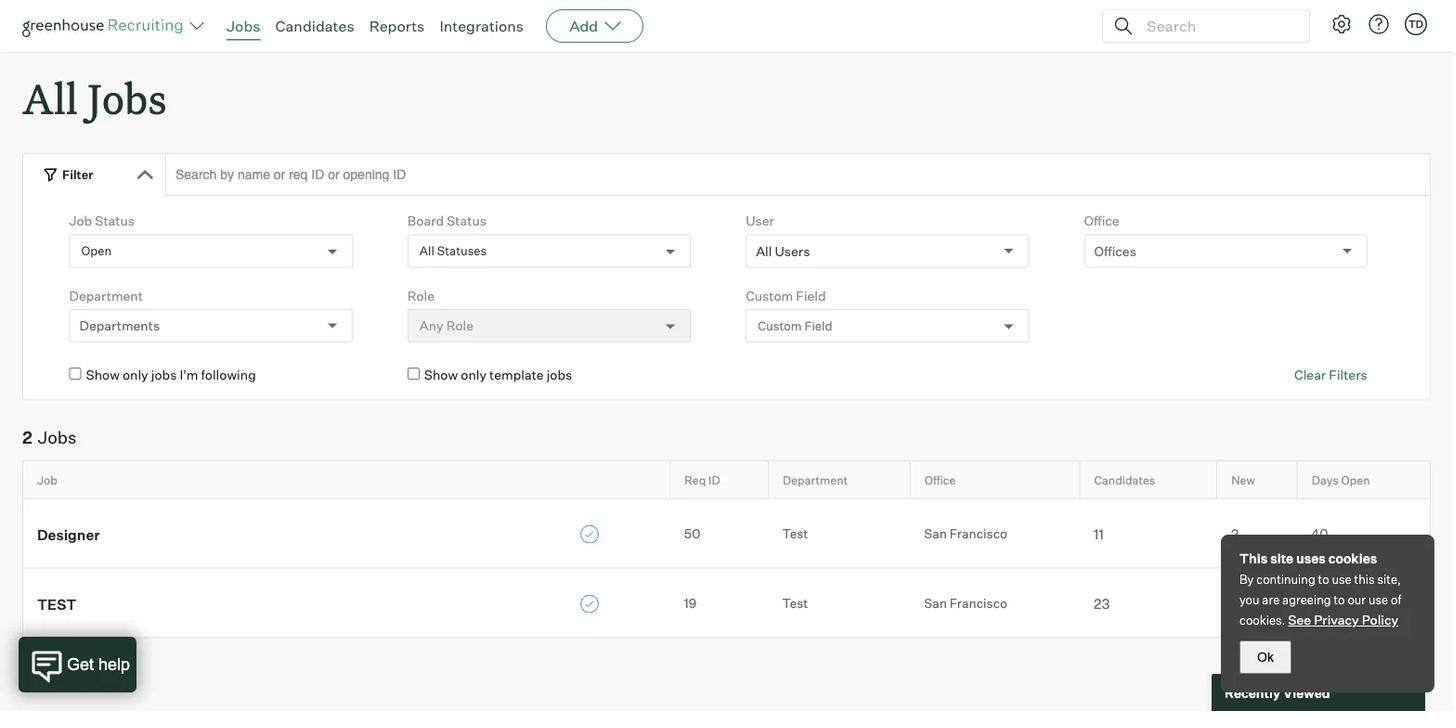 Task type: describe. For each thing, give the bounding box(es) containing it.
see
[[1289, 612, 1312, 628]]

this
[[1240, 551, 1268, 567]]

jobs for 2 jobs
[[38, 428, 76, 448]]

francisco for test
[[950, 596, 1008, 612]]

ok button
[[1240, 641, 1292, 674]]

users
[[775, 243, 811, 259]]

san for designer
[[925, 526, 947, 542]]

user
[[746, 213, 775, 229]]

agreeing
[[1283, 593, 1332, 608]]

19
[[685, 596, 697, 612]]

all jobs
[[22, 71, 167, 125]]

clear
[[1295, 367, 1327, 383]]

1 vertical spatial to
[[1334, 593, 1346, 608]]

2 jobs from the left
[[547, 367, 573, 383]]

board status
[[408, 213, 487, 229]]

1 vertical spatial custom
[[758, 319, 802, 333]]

new
[[1232, 473, 1256, 487]]

1 vertical spatial open
[[1342, 473, 1371, 487]]

status for board status
[[447, 213, 487, 229]]

policy
[[1363, 612, 1399, 628]]

of
[[1392, 593, 1402, 608]]

id
[[709, 473, 721, 487]]

see privacy policy link
[[1289, 612, 1399, 628]]

0 vertical spatial custom
[[746, 288, 794, 304]]

site
[[1271, 551, 1294, 567]]

site,
[[1378, 572, 1402, 587]]

filter
[[62, 167, 93, 182]]

privacy
[[1315, 612, 1360, 628]]

cookies.
[[1240, 613, 1286, 628]]

san francisco for designer
[[925, 526, 1008, 542]]

job for job status
[[69, 213, 92, 229]]

40
[[1312, 526, 1329, 542]]

i'm
[[180, 367, 198, 383]]

candidates link
[[275, 17, 355, 35]]

0
[[1232, 596, 1241, 612]]

designer
[[37, 526, 100, 544]]

offices
[[1095, 243, 1137, 259]]

23 link
[[1080, 594, 1218, 613]]

0 vertical spatial custom field
[[746, 288, 826, 304]]

test for designer
[[783, 526, 809, 542]]

test
[[37, 595, 76, 613]]

23
[[1094, 596, 1110, 612]]

11 link
[[1080, 524, 1218, 544]]

filters
[[1330, 367, 1368, 383]]

configure image
[[1331, 13, 1354, 35]]

0 horizontal spatial office
[[925, 473, 956, 487]]

td button
[[1402, 9, 1432, 39]]

1 vertical spatial candidates
[[1095, 473, 1156, 487]]

Search text field
[[1143, 13, 1293, 39]]

all for all users
[[756, 243, 772, 259]]

req id
[[685, 473, 721, 487]]

this site uses cookies
[[1240, 551, 1378, 567]]

11
[[1094, 526, 1104, 543]]

td button
[[1406, 13, 1428, 35]]

0 vertical spatial open
[[81, 244, 112, 259]]

template
[[490, 367, 544, 383]]

are
[[1263, 593, 1280, 608]]

show only template jobs
[[424, 367, 573, 383]]

days open
[[1312, 473, 1371, 487]]

add
[[570, 17, 598, 35]]

clear filters link
[[1295, 366, 1368, 384]]

0 vertical spatial candidates
[[275, 17, 355, 35]]

show for show only jobs i'm following
[[86, 367, 120, 383]]

you
[[1240, 593, 1260, 608]]

all users option
[[756, 243, 811, 259]]

2 for 2 jobs
[[22, 428, 32, 448]]

Search by name or req ID or opening ID text field
[[165, 153, 1432, 196]]



Task type: vqa. For each thing, say whether or not it's contained in the screenshot.
top Francisco
yes



Task type: locate. For each thing, give the bounding box(es) containing it.
greenhouse recruiting image
[[22, 15, 190, 37]]

1 horizontal spatial department
[[783, 473, 848, 487]]

to left the our at the bottom of the page
[[1334, 593, 1346, 608]]

all statuses
[[420, 244, 487, 259]]

open right the days
[[1342, 473, 1371, 487]]

0 vertical spatial job
[[69, 213, 92, 229]]

continuing
[[1257, 572, 1316, 587]]

all for all statuses
[[420, 244, 435, 259]]

this
[[1355, 572, 1375, 587]]

custom field
[[746, 288, 826, 304], [758, 319, 833, 333]]

jobs left the i'm
[[151, 367, 177, 383]]

integrations
[[440, 17, 524, 35]]

2 san from the top
[[925, 596, 947, 612]]

san francisco
[[925, 526, 1008, 542], [925, 596, 1008, 612]]

1 only from the left
[[123, 367, 148, 383]]

cookies
[[1329, 551, 1378, 567]]

2 only from the left
[[461, 367, 487, 383]]

custom
[[746, 288, 794, 304], [758, 319, 802, 333]]

260
[[1312, 596, 1336, 612]]

custom field down users
[[758, 319, 833, 333]]

recently
[[1225, 685, 1281, 701]]

job for job
[[37, 473, 57, 487]]

1 vertical spatial job
[[37, 473, 57, 487]]

1 vertical spatial jobs
[[87, 71, 167, 125]]

to down uses
[[1319, 572, 1330, 587]]

1 horizontal spatial job
[[69, 213, 92, 229]]

2 jobs
[[22, 428, 76, 448]]

show right show only jobs i'm following option
[[86, 367, 120, 383]]

all
[[22, 71, 78, 125], [756, 243, 772, 259], [420, 244, 435, 259]]

status for job status
[[95, 213, 135, 229]]

2 for 2
[[1232, 526, 1239, 543]]

candidates up 11 link
[[1095, 473, 1156, 487]]

1 vertical spatial test
[[783, 596, 809, 612]]

use left of
[[1369, 593, 1389, 608]]

2 francisco from the top
[[950, 596, 1008, 612]]

0 vertical spatial field
[[796, 288, 826, 304]]

1 horizontal spatial all
[[420, 244, 435, 259]]

test link
[[23, 593, 671, 614]]

0 vertical spatial to
[[1319, 572, 1330, 587]]

jobs left candidates "link"
[[227, 17, 261, 35]]

ok
[[1258, 650, 1275, 665]]

jobs for all jobs
[[87, 71, 167, 125]]

job
[[69, 213, 92, 229], [37, 473, 57, 487]]

0 horizontal spatial only
[[123, 367, 148, 383]]

0 horizontal spatial 2
[[22, 428, 32, 448]]

1 horizontal spatial status
[[447, 213, 487, 229]]

0 vertical spatial use
[[1333, 572, 1352, 587]]

1 vertical spatial office
[[925, 473, 956, 487]]

1 san from the top
[[925, 526, 947, 542]]

1 vertical spatial field
[[805, 319, 833, 333]]

0 vertical spatial test
[[783, 526, 809, 542]]

1 horizontal spatial show
[[424, 367, 458, 383]]

0 horizontal spatial show
[[86, 367, 120, 383]]

jobs link
[[227, 17, 261, 35]]

only left template
[[461, 367, 487, 383]]

1 horizontal spatial jobs
[[547, 367, 573, 383]]

0 horizontal spatial candidates
[[275, 17, 355, 35]]

san francisco for test
[[925, 596, 1008, 612]]

open down job status
[[81, 244, 112, 259]]

req
[[685, 473, 706, 487]]

2
[[22, 428, 32, 448], [1232, 526, 1239, 543]]

departments
[[79, 318, 160, 334]]

2 test from the top
[[783, 596, 809, 612]]

0 horizontal spatial all
[[22, 71, 78, 125]]

1 horizontal spatial 2
[[1232, 526, 1239, 543]]

0 horizontal spatial department
[[69, 288, 143, 304]]

only
[[123, 367, 148, 383], [461, 367, 487, 383]]

uses
[[1297, 551, 1326, 567]]

0 vertical spatial francisco
[[950, 526, 1008, 542]]

2 status from the left
[[447, 213, 487, 229]]

candidates right jobs link on the left top of the page
[[275, 17, 355, 35]]

0 horizontal spatial open
[[81, 244, 112, 259]]

1 vertical spatial custom field
[[758, 319, 833, 333]]

job status
[[69, 213, 135, 229]]

jobs down show only jobs i'm following option
[[38, 428, 76, 448]]

to
[[1319, 572, 1330, 587], [1334, 593, 1346, 608]]

custom down all users
[[758, 319, 802, 333]]

candidates
[[275, 17, 355, 35], [1095, 473, 1156, 487]]

jobs right template
[[547, 367, 573, 383]]

1 vertical spatial department
[[783, 473, 848, 487]]

1 vertical spatial san francisco
[[925, 596, 1008, 612]]

1 vertical spatial san
[[925, 596, 947, 612]]

1 horizontal spatial to
[[1334, 593, 1346, 608]]

status
[[95, 213, 135, 229], [447, 213, 487, 229]]

only for template
[[461, 367, 487, 383]]

open
[[81, 244, 112, 259], [1342, 473, 1371, 487]]

statuses
[[437, 244, 487, 259]]

our
[[1348, 593, 1367, 608]]

1 horizontal spatial jobs
[[87, 71, 167, 125]]

use left the this
[[1333, 572, 1352, 587]]

show right the show only template jobs checkbox
[[424, 367, 458, 383]]

san for test
[[925, 596, 947, 612]]

add button
[[546, 9, 644, 43]]

all for all jobs
[[22, 71, 78, 125]]

department
[[69, 288, 143, 304], [783, 473, 848, 487]]

1 vertical spatial use
[[1369, 593, 1389, 608]]

2 horizontal spatial jobs
[[227, 17, 261, 35]]

0 vertical spatial office
[[1085, 213, 1120, 229]]

0 vertical spatial department
[[69, 288, 143, 304]]

office
[[1085, 213, 1120, 229], [925, 473, 956, 487]]

jobs down greenhouse recruiting image
[[87, 71, 167, 125]]

1 status from the left
[[95, 213, 135, 229]]

1 show from the left
[[86, 367, 120, 383]]

designer link
[[23, 524, 671, 544]]

test
[[783, 526, 809, 542], [783, 596, 809, 612]]

1 san francisco from the top
[[925, 526, 1008, 542]]

reports link
[[369, 17, 425, 35]]

jobs
[[151, 367, 177, 383], [547, 367, 573, 383]]

integrations link
[[440, 17, 524, 35]]

1 horizontal spatial use
[[1369, 593, 1389, 608]]

Show only jobs I'm following checkbox
[[69, 368, 81, 380]]

board
[[408, 213, 444, 229]]

0 vertical spatial 2
[[22, 428, 32, 448]]

francisco for designer
[[950, 526, 1008, 542]]

1 horizontal spatial open
[[1342, 473, 1371, 487]]

test for test
[[783, 596, 809, 612]]

2 inside 2 link
[[1232, 526, 1239, 543]]

0 horizontal spatial to
[[1319, 572, 1330, 587]]

show for show only template jobs
[[424, 367, 458, 383]]

0 vertical spatial san
[[925, 526, 947, 542]]

1 francisco from the top
[[950, 526, 1008, 542]]

use
[[1333, 572, 1352, 587], [1369, 593, 1389, 608]]

reports
[[369, 17, 425, 35]]

see privacy policy
[[1289, 612, 1399, 628]]

2 san francisco from the top
[[925, 596, 1008, 612]]

all up filter
[[22, 71, 78, 125]]

only down departments
[[123, 367, 148, 383]]

50
[[685, 526, 701, 542]]

1 vertical spatial francisco
[[950, 596, 1008, 612]]

0 horizontal spatial jobs
[[151, 367, 177, 383]]

0 horizontal spatial use
[[1333, 572, 1352, 587]]

1 horizontal spatial candidates
[[1095, 473, 1156, 487]]

2 vertical spatial jobs
[[38, 428, 76, 448]]

francisco
[[950, 526, 1008, 542], [950, 596, 1008, 612]]

field
[[796, 288, 826, 304], [805, 319, 833, 333]]

days
[[1312, 473, 1339, 487]]

clear filters
[[1295, 367, 1368, 383]]

san
[[925, 526, 947, 542], [925, 596, 947, 612]]

0 vertical spatial jobs
[[227, 17, 261, 35]]

viewed
[[1284, 685, 1331, 701]]

recently viewed
[[1225, 685, 1331, 701]]

show only jobs i'm following
[[86, 367, 256, 383]]

jobs
[[227, 17, 261, 35], [87, 71, 167, 125], [38, 428, 76, 448]]

Show only template jobs checkbox
[[408, 368, 420, 380]]

td
[[1409, 18, 1424, 30]]

job down 2 jobs
[[37, 473, 57, 487]]

1 horizontal spatial only
[[461, 367, 487, 383]]

1 jobs from the left
[[151, 367, 177, 383]]

1 horizontal spatial office
[[1085, 213, 1120, 229]]

all users
[[756, 243, 811, 259]]

0 horizontal spatial jobs
[[38, 428, 76, 448]]

1 vertical spatial 2
[[1232, 526, 1239, 543]]

custom down all users option
[[746, 288, 794, 304]]

by
[[1240, 572, 1255, 587]]

show
[[86, 367, 120, 383], [424, 367, 458, 383]]

only for jobs
[[123, 367, 148, 383]]

job down filter
[[69, 213, 92, 229]]

2 show from the left
[[424, 367, 458, 383]]

0 horizontal spatial status
[[95, 213, 135, 229]]

all left users
[[756, 243, 772, 259]]

custom field down all users option
[[746, 288, 826, 304]]

1 test from the top
[[783, 526, 809, 542]]

2 horizontal spatial all
[[756, 243, 772, 259]]

0 horizontal spatial job
[[37, 473, 57, 487]]

by continuing to use this site, you are agreeing to our use of cookies.
[[1240, 572, 1402, 628]]

following
[[201, 367, 256, 383]]

2 link
[[1218, 524, 1298, 544]]

all down board
[[420, 244, 435, 259]]

0 link
[[1218, 594, 1298, 613]]

role
[[408, 288, 435, 304]]

0 vertical spatial san francisco
[[925, 526, 1008, 542]]



